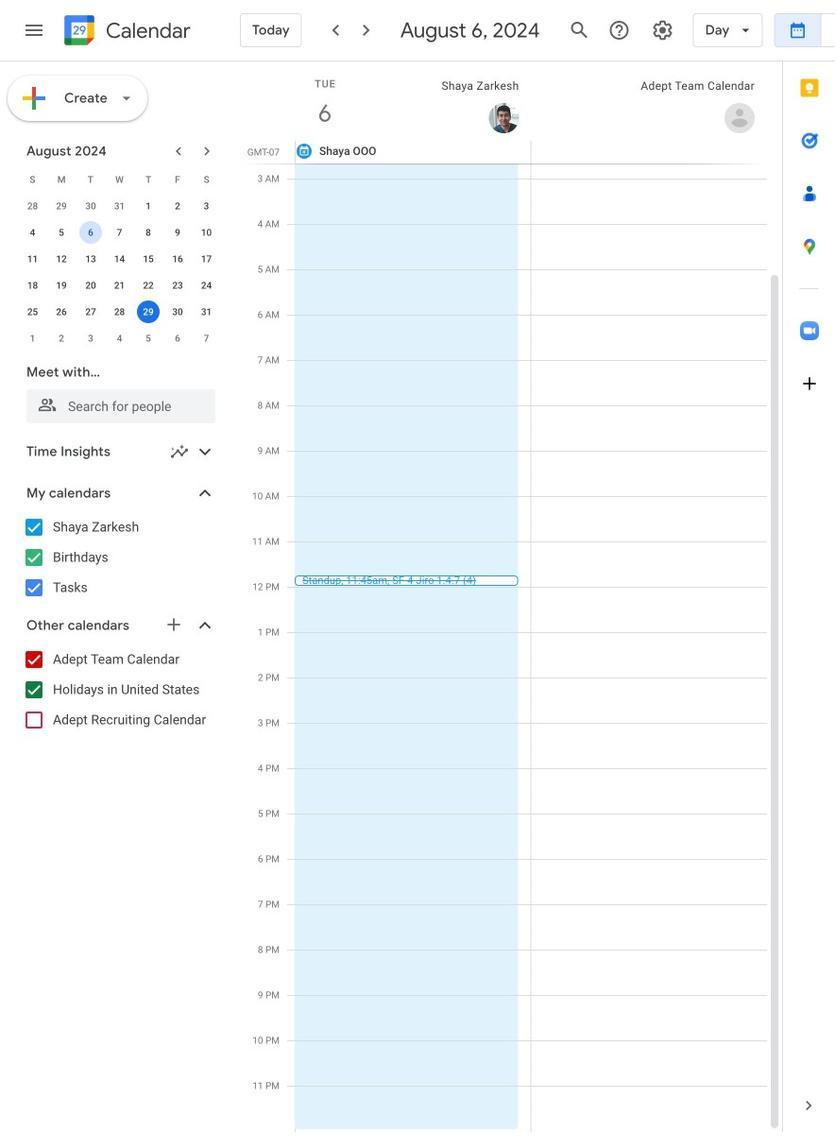 Task type: vqa. For each thing, say whether or not it's contained in the screenshot.
After
no



Task type: locate. For each thing, give the bounding box(es) containing it.
heading
[[102, 19, 191, 42]]

grid
[[242, 42, 783, 1132]]

2 tuesday, august 6 element from the top
[[303, 92, 347, 135]]

cell
[[295, 42, 532, 1132], [532, 43, 767, 1132]]

row
[[287, 42, 767, 1132], [287, 141, 783, 164]]

column header
[[296, 61, 532, 141]]

add other calendars image
[[164, 615, 183, 634]]

august 2024 grid
[[18, 166, 221, 352]]

calendar element
[[60, 11, 191, 53]]

tuesday, august 6 element
[[303, 69, 347, 135], [303, 92, 347, 135]]

None search field
[[0, 355, 234, 423]]

1 tuesday, august 6 element from the top
[[303, 69, 347, 135]]

tab list
[[783, 61, 835, 1079]]

Search for people to meet text field
[[38, 389, 204, 423]]



Task type: describe. For each thing, give the bounding box(es) containing it.
heading inside the calendar element
[[102, 19, 191, 42]]

2 row from the top
[[287, 141, 783, 164]]

my calendars list
[[4, 512, 234, 603]]

other calendars list
[[4, 645, 234, 735]]

1 row from the top
[[287, 42, 767, 1132]]

switch to tasks image
[[822, 8, 835, 53]]

settings menu image
[[652, 19, 674, 42]]

main drawer image
[[23, 19, 45, 42]]



